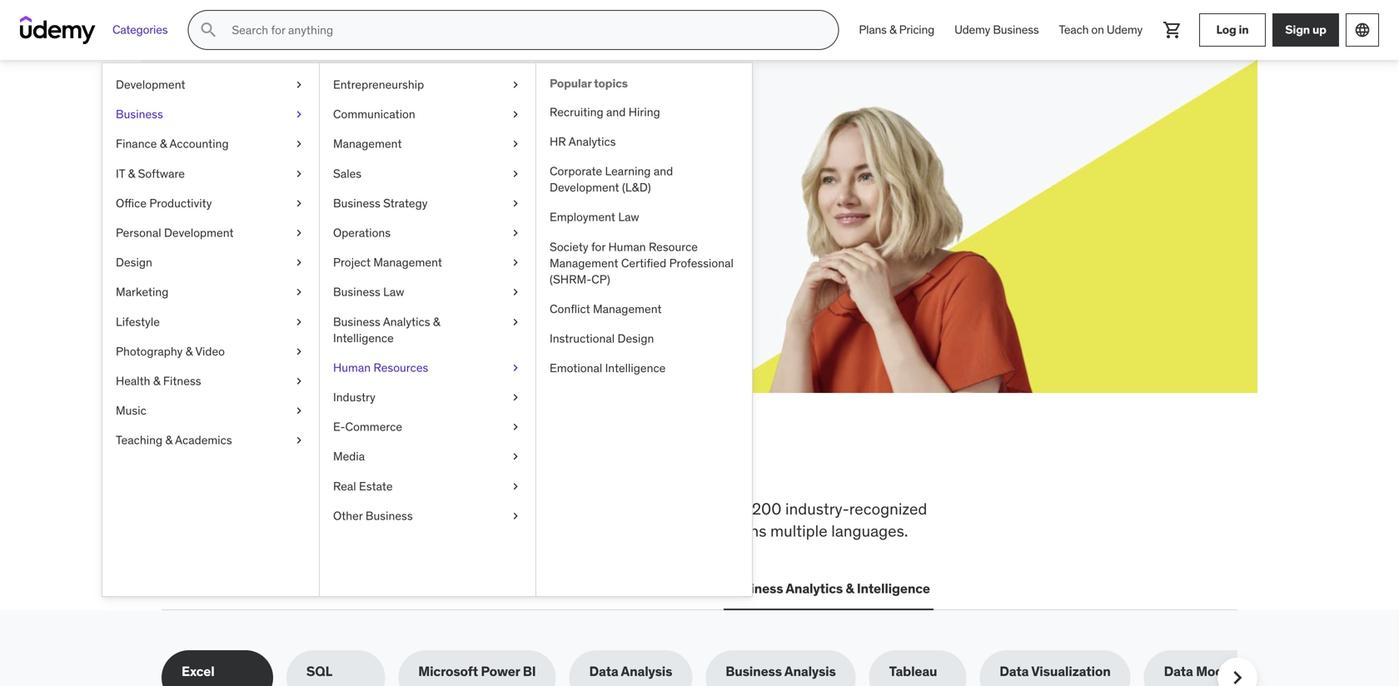 Task type: locate. For each thing, give the bounding box(es) containing it.
xsmall image inside entrepreneurship 'link'
[[509, 77, 522, 93]]

in up the including
[[525, 444, 557, 487]]

technical
[[413, 499, 478, 519]]

0 horizontal spatial design
[[116, 255, 152, 270]]

development right web
[[196, 580, 279, 597]]

1 vertical spatial analytics
[[383, 314, 430, 329]]

intelligence inside business analytics & intelligence button
[[857, 580, 931, 597]]

0 vertical spatial intelligence
[[333, 331, 394, 346]]

your
[[345, 132, 406, 167], [270, 174, 295, 191]]

2 horizontal spatial for
[[695, 499, 714, 519]]

certified
[[621, 256, 667, 271]]

xsmall image for business law
[[509, 284, 522, 301]]

xsmall image inside design link
[[292, 255, 306, 271]]

software
[[138, 166, 185, 181]]

1 horizontal spatial it
[[299, 580, 310, 597]]

1 vertical spatial human
[[333, 360, 371, 375]]

1 horizontal spatial human
[[609, 239, 646, 254]]

xsmall image inside business law link
[[509, 284, 522, 301]]

human resources
[[333, 360, 429, 375]]

& for video
[[186, 344, 193, 359]]

xsmall image inside business analytics & intelligence link
[[509, 314, 522, 330]]

for for skills
[[301, 132, 340, 167]]

udemy
[[955, 22, 991, 37], [1107, 22, 1143, 37]]

1 vertical spatial design
[[618, 331, 654, 346]]

analytics down business law link
[[383, 314, 430, 329]]

xsmall image inside business link
[[292, 106, 306, 123]]

business analytics & intelligence down multiple on the right of page
[[727, 580, 931, 597]]

0 vertical spatial analytics
[[569, 134, 616, 149]]

udemy right pricing
[[955, 22, 991, 37]]

marketing link
[[102, 278, 319, 307]]

choose a language image
[[1355, 22, 1371, 38]]

over
[[718, 499, 749, 519]]

1 horizontal spatial in
[[1239, 22, 1249, 37]]

1 horizontal spatial law
[[619, 210, 640, 225]]

xsmall image inside 'sales' link
[[509, 166, 522, 182]]

0 vertical spatial business analytics & intelligence
[[333, 314, 440, 346]]

next image
[[1225, 665, 1251, 687]]

it up office
[[116, 166, 125, 181]]

the
[[217, 444, 270, 487]]

for up potential
[[301, 132, 340, 167]]

visualization
[[1032, 663, 1111, 680]]

your up through
[[270, 174, 295, 191]]

0 vertical spatial skills
[[276, 444, 366, 487]]

1 horizontal spatial business analytics & intelligence
[[727, 580, 931, 597]]

in
[[1239, 22, 1249, 37], [525, 444, 557, 487]]

potential
[[298, 174, 351, 191]]

0 horizontal spatial for
[[301, 132, 340, 167]]

xsmall image inside personal development link
[[292, 225, 306, 241]]

log
[[1217, 22, 1237, 37]]

business inside "business analytics & intelligence"
[[333, 314, 381, 329]]

intelligence inside "business analytics & intelligence"
[[333, 331, 394, 346]]

2 vertical spatial and
[[695, 521, 721, 541]]

conflict management link
[[537, 295, 752, 324]]

corporate learning and development (l&d) link
[[537, 157, 752, 203]]

& inside it & software link
[[128, 166, 135, 181]]

& right teaching
[[165, 433, 173, 448]]

xsmall image for media
[[509, 449, 522, 465]]

1 analysis from the left
[[621, 663, 673, 680]]

it for it & software
[[116, 166, 125, 181]]

& inside the plans & pricing link
[[890, 22, 897, 37]]

for left over
[[695, 499, 714, 519]]

udemy business
[[955, 22, 1039, 37]]

0 horizontal spatial udemy
[[955, 22, 991, 37]]

web development
[[165, 580, 279, 597]]

communication for communication link
[[333, 107, 416, 122]]

data
[[507, 580, 536, 597], [589, 663, 619, 680], [1000, 663, 1029, 680], [1165, 663, 1194, 680]]

1 horizontal spatial analysis
[[785, 663, 836, 680]]

instructional
[[550, 331, 615, 346]]

certifications
[[313, 580, 398, 597]]

& for academics
[[165, 433, 173, 448]]

skills
[[222, 132, 296, 167]]

plans & pricing
[[859, 22, 935, 37]]

1 horizontal spatial intelligence
[[605, 361, 666, 376]]

photography & video link
[[102, 337, 319, 367]]

1 vertical spatial for
[[592, 239, 606, 254]]

& down the languages.
[[846, 580, 854, 597]]

1 horizontal spatial for
[[592, 239, 606, 254]]

xsmall image for music
[[292, 403, 306, 419]]

xsmall image inside the 'marketing' link
[[292, 284, 306, 301]]

development
[[116, 77, 185, 92], [550, 180, 620, 195], [164, 225, 234, 240], [196, 580, 279, 597]]

xsmall image inside "finance & accounting" link
[[292, 136, 306, 152]]

Search for anything text field
[[229, 16, 818, 44]]

1 horizontal spatial communication
[[608, 580, 707, 597]]

need
[[438, 444, 518, 487]]

personal development
[[116, 225, 234, 240]]

covering
[[162, 499, 225, 519]]

your up with at the left top
[[345, 132, 406, 167]]

xsmall image for sales
[[509, 166, 522, 182]]

in right 'log' on the right top
[[1239, 22, 1249, 37]]

& inside business analytics & intelligence button
[[846, 580, 854, 597]]

2 horizontal spatial analytics
[[786, 580, 843, 597]]

design link
[[102, 248, 319, 278]]

(l&d)
[[622, 180, 651, 195]]

0 horizontal spatial your
[[270, 174, 295, 191]]

a
[[383, 174, 390, 191]]

for right 'society'
[[592, 239, 606, 254]]

project
[[333, 255, 371, 270]]

design down conflict management link
[[618, 331, 654, 346]]

critical
[[229, 499, 276, 519]]

topic filters element
[[162, 651, 1275, 687]]

fitness
[[163, 374, 201, 389]]

& inside health & fitness link
[[153, 374, 160, 389]]

productivity
[[149, 196, 212, 211]]

intelligence down "instructional design" "link"
[[605, 361, 666, 376]]

2 analysis from the left
[[785, 663, 836, 680]]

intelligence down the languages.
[[857, 580, 931, 597]]

well-
[[411, 521, 446, 541]]

0 horizontal spatial business analytics & intelligence
[[333, 314, 440, 346]]

xsmall image for business strategy
[[509, 195, 522, 212]]

it & software link
[[102, 159, 319, 189]]

xsmall image inside media link
[[509, 449, 522, 465]]

data visualization
[[1000, 663, 1111, 680]]

0 vertical spatial in
[[1239, 22, 1249, 37]]

human
[[609, 239, 646, 254], [333, 360, 371, 375]]

xsmall image for lifestyle
[[292, 314, 306, 330]]

& for software
[[128, 166, 135, 181]]

& inside "photography & video" link
[[186, 344, 193, 359]]

0 vertical spatial and
[[607, 104, 626, 119]]

sign up link
[[1273, 13, 1340, 47]]

design
[[116, 255, 152, 270], [618, 331, 654, 346]]

analytics down recruiting and hiring
[[569, 134, 616, 149]]

data inside 'button'
[[507, 580, 536, 597]]

e-commerce link
[[320, 413, 536, 442]]

2 horizontal spatial intelligence
[[857, 580, 931, 597]]

& inside teaching & academics link
[[165, 433, 173, 448]]

employment law link
[[537, 203, 752, 232]]

it inside button
[[299, 580, 310, 597]]

design down personal
[[116, 255, 152, 270]]

spans
[[725, 521, 767, 541]]

& for pricing
[[890, 22, 897, 37]]

leadership
[[418, 580, 487, 597]]

xsmall image inside project management link
[[509, 255, 522, 271]]

recognized
[[850, 499, 928, 519]]

languages.
[[832, 521, 909, 541]]

xsmall image inside music link
[[292, 403, 306, 419]]

1 vertical spatial communication
[[608, 580, 707, 597]]

0 vertical spatial human
[[609, 239, 646, 254]]

data right bi
[[589, 663, 619, 680]]

xsmall image inside the management link
[[509, 136, 522, 152]]

xsmall image for business analytics & intelligence
[[509, 314, 522, 330]]

xsmall image inside real estate link
[[509, 479, 522, 495]]

xsmall image inside health & fitness link
[[292, 373, 306, 390]]

business analytics & intelligence inside business analytics & intelligence link
[[333, 314, 440, 346]]

office
[[116, 196, 147, 211]]

1 vertical spatial and
[[654, 164, 673, 179]]

submit search image
[[199, 20, 219, 40]]

law for employment law
[[619, 210, 640, 225]]

xsmall image inside communication link
[[509, 106, 522, 123]]

intelligence up human resources
[[333, 331, 394, 346]]

human up certified on the top of page
[[609, 239, 646, 254]]

for inside covering critical workplace skills to technical topics, including prep content for over 200 industry-recognized certifications, our catalog supports well-rounded professional development and spans multiple languages.
[[695, 499, 714, 519]]

professional
[[508, 521, 595, 541]]

analytics inside "business analytics & intelligence"
[[383, 314, 430, 329]]

(shrm-
[[550, 272, 592, 287]]

& inside "finance & accounting" link
[[160, 136, 167, 151]]

xsmall image inside teaching & academics link
[[292, 433, 306, 449]]

management up (shrm-
[[550, 256, 619, 271]]

and down the hr analytics link
[[654, 164, 673, 179]]

communication link
[[320, 100, 536, 129]]

microsoft
[[419, 663, 478, 680]]

xsmall image for personal development
[[292, 225, 306, 241]]

& right plans
[[890, 22, 897, 37]]

law inside human resources 'element'
[[619, 210, 640, 225]]

& right health
[[153, 374, 160, 389]]

xsmall image for management
[[509, 136, 522, 152]]

1 vertical spatial skills
[[357, 499, 392, 519]]

0 vertical spatial design
[[116, 255, 152, 270]]

xsmall image for marketing
[[292, 284, 306, 301]]

lifestyle link
[[102, 307, 319, 337]]

1 vertical spatial in
[[525, 444, 557, 487]]

analytics inside human resources 'element'
[[569, 134, 616, 149]]

2 vertical spatial for
[[695, 499, 714, 519]]

1 vertical spatial intelligence
[[605, 361, 666, 376]]

operations link
[[320, 218, 536, 248]]

law down project management
[[383, 285, 404, 300]]

communication inside button
[[608, 580, 707, 597]]

xsmall image
[[292, 77, 306, 93], [509, 136, 522, 152], [509, 166, 522, 182], [292, 195, 306, 212], [509, 195, 522, 212], [292, 225, 306, 241], [509, 314, 522, 330], [509, 360, 522, 376], [292, 373, 306, 390], [509, 390, 522, 406], [509, 419, 522, 436], [292, 433, 306, 449], [509, 479, 522, 495], [509, 508, 522, 525]]

video
[[195, 344, 225, 359]]

xsmall image inside human resources link
[[509, 360, 522, 376]]

xsmall image for human resources
[[509, 360, 522, 376]]

xsmall image
[[509, 77, 522, 93], [292, 106, 306, 123], [509, 106, 522, 123], [292, 136, 306, 152], [292, 166, 306, 182], [509, 225, 522, 241], [292, 255, 306, 271], [509, 255, 522, 271], [292, 284, 306, 301], [509, 284, 522, 301], [292, 314, 306, 330], [292, 344, 306, 360], [292, 403, 306, 419], [509, 449, 522, 465]]

xsmall image inside "other business" link
[[509, 508, 522, 525]]

1 vertical spatial business analytics & intelligence
[[727, 580, 931, 597]]

conflict management
[[550, 302, 662, 317]]

$12.99
[[222, 192, 262, 209]]

human inside society for human resource management certified professional (shrm-cp)
[[609, 239, 646, 254]]

other business
[[333, 509, 413, 524]]

2 udemy from the left
[[1107, 22, 1143, 37]]

for inside skills for your future expand your potential with a course. starting at just $12.99 through dec 15.
[[301, 132, 340, 167]]

xsmall image inside business strategy link
[[509, 195, 522, 212]]

real estate
[[333, 479, 393, 494]]

business inside topic filters element
[[726, 663, 782, 680]]

udemy right the on
[[1107, 22, 1143, 37]]

0 vertical spatial your
[[345, 132, 406, 167]]

skills down e-
[[276, 444, 366, 487]]

xsmall image inside development link
[[292, 77, 306, 93]]

it for it certifications
[[299, 580, 310, 597]]

it left the certifications
[[299, 580, 310, 597]]

1 vertical spatial law
[[383, 285, 404, 300]]

human up industry
[[333, 360, 371, 375]]

development down "corporate"
[[550, 180, 620, 195]]

data left science
[[507, 580, 536, 597]]

0 horizontal spatial law
[[383, 285, 404, 300]]

business analysis
[[726, 663, 836, 680]]

data modeling
[[1165, 663, 1255, 680]]

& inside "business analytics & intelligence"
[[433, 314, 440, 329]]

0 horizontal spatial it
[[116, 166, 125, 181]]

and inside covering critical workplace skills to technical topics, including prep content for over 200 industry-recognized certifications, our catalog supports well-rounded professional development and spans multiple languages.
[[695, 521, 721, 541]]

0 vertical spatial law
[[619, 210, 640, 225]]

200
[[752, 499, 782, 519]]

data left the modeling
[[1165, 663, 1194, 680]]

1 horizontal spatial analytics
[[569, 134, 616, 149]]

one
[[563, 444, 623, 487]]

& down business law link
[[433, 314, 440, 329]]

xsmall image for office productivity
[[292, 195, 306, 212]]

xsmall image inside "photography & video" link
[[292, 344, 306, 360]]

& up office
[[128, 166, 135, 181]]

law down (l&d)
[[619, 210, 640, 225]]

data left visualization
[[1000, 663, 1029, 680]]

0 horizontal spatial and
[[607, 104, 626, 119]]

xsmall image inside it & software link
[[292, 166, 306, 182]]

skills up supports on the left
[[357, 499, 392, 519]]

sign up
[[1286, 22, 1327, 37]]

teach
[[1059, 22, 1089, 37]]

0 horizontal spatial in
[[525, 444, 557, 487]]

business analytics & intelligence up human resources
[[333, 314, 440, 346]]

business analytics & intelligence inside business analytics & intelligence button
[[727, 580, 931, 597]]

employment law
[[550, 210, 640, 225]]

all
[[162, 444, 211, 487]]

xsmall image inside "lifestyle" link
[[292, 314, 306, 330]]

excel
[[182, 663, 215, 680]]

communication down development
[[608, 580, 707, 597]]

and left hiring
[[607, 104, 626, 119]]

0 horizontal spatial intelligence
[[333, 331, 394, 346]]

accounting
[[170, 136, 229, 151]]

udemy inside teach on udemy link
[[1107, 22, 1143, 37]]

analytics for business analytics & intelligence button
[[786, 580, 843, 597]]

1 vertical spatial it
[[299, 580, 310, 597]]

0 horizontal spatial communication
[[333, 107, 416, 122]]

1 horizontal spatial udemy
[[1107, 22, 1143, 37]]

xsmall image for photography & video
[[292, 344, 306, 360]]

industry-
[[786, 499, 850, 519]]

0 vertical spatial for
[[301, 132, 340, 167]]

and down over
[[695, 521, 721, 541]]

1 horizontal spatial design
[[618, 331, 654, 346]]

for inside society for human resource management certified professional (shrm-cp)
[[592, 239, 606, 254]]

0 vertical spatial it
[[116, 166, 125, 181]]

xsmall image for project management
[[509, 255, 522, 271]]

lifestyle
[[116, 314, 160, 329]]

xsmall image inside e-commerce link
[[509, 419, 522, 436]]

xsmall image for operations
[[509, 225, 522, 241]]

sales link
[[320, 159, 536, 189]]

& right finance
[[160, 136, 167, 151]]

2 horizontal spatial and
[[695, 521, 721, 541]]

2 vertical spatial analytics
[[786, 580, 843, 597]]

xsmall image inside office productivity link
[[292, 195, 306, 212]]

covering critical workplace skills to technical topics, including prep content for over 200 industry-recognized certifications, our catalog supports well-rounded professional development and spans multiple languages.
[[162, 499, 928, 541]]

commerce
[[345, 420, 403, 435]]

it certifications button
[[296, 569, 401, 609]]

communication down entrepreneurship
[[333, 107, 416, 122]]

& left video
[[186, 344, 193, 359]]

personal development link
[[102, 218, 319, 248]]

1 horizontal spatial your
[[345, 132, 406, 167]]

0 vertical spatial communication
[[333, 107, 416, 122]]

workplace
[[280, 499, 353, 519]]

2 vertical spatial intelligence
[[857, 580, 931, 597]]

0 horizontal spatial analytics
[[383, 314, 430, 329]]

1 horizontal spatial and
[[654, 164, 673, 179]]

e-commerce
[[333, 420, 403, 435]]

recruiting and hiring
[[550, 104, 661, 119]]

data for data analysis
[[589, 663, 619, 680]]

business strategy
[[333, 196, 428, 211]]

xsmall image inside operations link
[[509, 225, 522, 241]]

analytics inside button
[[786, 580, 843, 597]]

0 horizontal spatial analysis
[[621, 663, 673, 680]]

xsmall image for design
[[292, 255, 306, 271]]

xsmall image inside industry link
[[509, 390, 522, 406]]

analytics down multiple on the right of page
[[786, 580, 843, 597]]

analysis
[[621, 663, 673, 680], [785, 663, 836, 680]]



Task type: vqa. For each thing, say whether or not it's contained in the screenshot.
Data in the button
yes



Task type: describe. For each thing, give the bounding box(es) containing it.
instructional design link
[[537, 324, 752, 354]]

employment
[[550, 210, 616, 225]]

recruiting and hiring link
[[537, 97, 752, 127]]

just
[[506, 174, 528, 191]]

& for fitness
[[153, 374, 160, 389]]

xsmall image for real estate
[[509, 479, 522, 495]]

communication for communication button
[[608, 580, 707, 597]]

on
[[1092, 22, 1105, 37]]

popular topics
[[550, 76, 628, 91]]

human resources element
[[536, 63, 752, 597]]

log in link
[[1200, 13, 1266, 47]]

xsmall image for health & fitness
[[292, 373, 306, 390]]

data for data modeling
[[1165, 663, 1194, 680]]

modeling
[[1197, 663, 1255, 680]]

photography & video
[[116, 344, 225, 359]]

development inside corporate learning and development (l&d)
[[550, 180, 620, 195]]

xsmall image for industry
[[509, 390, 522, 406]]

conflict
[[550, 302, 590, 317]]

web development button
[[162, 569, 283, 609]]

xsmall image for it & software
[[292, 166, 306, 182]]

learning
[[605, 164, 651, 179]]

& for accounting
[[160, 136, 167, 151]]

xsmall image for development
[[292, 77, 306, 93]]

management inside society for human resource management certified professional (shrm-cp)
[[550, 256, 619, 271]]

skills for your future expand your potential with a course. starting at just $12.99 through dec 15.
[[222, 132, 528, 209]]

up
[[1313, 22, 1327, 37]]

supports
[[344, 521, 407, 541]]

management down operations link
[[374, 255, 442, 270]]

intelligence for business analytics & intelligence link
[[333, 331, 394, 346]]

xsmall image for business
[[292, 106, 306, 123]]

business inside button
[[727, 580, 784, 597]]

topics
[[594, 76, 628, 91]]

management up sales
[[333, 136, 402, 151]]

design inside "instructional design" "link"
[[618, 331, 654, 346]]

business analytics & intelligence link
[[320, 307, 536, 353]]

instructional design
[[550, 331, 654, 346]]

intelligence for business analytics & intelligence button
[[857, 580, 931, 597]]

through
[[265, 192, 312, 209]]

and inside corporate learning and development (l&d)
[[654, 164, 673, 179]]

topics,
[[481, 499, 528, 519]]

0 horizontal spatial human
[[333, 360, 371, 375]]

design inside design link
[[116, 255, 152, 270]]

with
[[354, 174, 380, 191]]

development
[[599, 521, 691, 541]]

business analytics & intelligence for business analytics & intelligence button
[[727, 580, 931, 597]]

real
[[333, 479, 356, 494]]

emotional intelligence link
[[537, 354, 752, 384]]

xsmall image for communication
[[509, 106, 522, 123]]

industry
[[333, 390, 376, 405]]

popular
[[550, 76, 592, 91]]

office productivity
[[116, 196, 212, 211]]

data science
[[507, 580, 588, 597]]

music
[[116, 403, 146, 418]]

communication button
[[605, 569, 711, 609]]

analysis for business analysis
[[785, 663, 836, 680]]

to
[[395, 499, 410, 519]]

operations
[[333, 225, 391, 240]]

law for business law
[[383, 285, 404, 300]]

you
[[372, 444, 432, 487]]

place
[[629, 444, 716, 487]]

certifications,
[[162, 521, 258, 541]]

analysis for data analysis
[[621, 663, 673, 680]]

all the skills you need in one place
[[162, 444, 716, 487]]

analytics for business analytics & intelligence link
[[383, 314, 430, 329]]

pricing
[[900, 22, 935, 37]]

development down office productivity link at left
[[164, 225, 234, 240]]

it & software
[[116, 166, 185, 181]]

data for data science
[[507, 580, 536, 597]]

intelligence inside emotional intelligence link
[[605, 361, 666, 376]]

bi
[[523, 663, 536, 680]]

log in
[[1217, 22, 1249, 37]]

hr analytics
[[550, 134, 616, 149]]

xsmall image for other business
[[509, 508, 522, 525]]

1 vertical spatial your
[[270, 174, 295, 191]]

estate
[[359, 479, 393, 494]]

management up "instructional design" "link"
[[593, 302, 662, 317]]

xsmall image for e-commerce
[[509, 419, 522, 436]]

finance & accounting link
[[102, 129, 319, 159]]

business analytics & intelligence button
[[724, 569, 934, 609]]

xsmall image for finance & accounting
[[292, 136, 306, 152]]

course.
[[393, 174, 437, 191]]

development inside button
[[196, 580, 279, 597]]

hr
[[550, 134, 566, 149]]

strategy
[[383, 196, 428, 211]]

business law link
[[320, 278, 536, 307]]

starting
[[440, 174, 488, 191]]

multiple
[[771, 521, 828, 541]]

plans
[[859, 22, 887, 37]]

skills inside covering critical workplace skills to technical topics, including prep content for over 200 industry-recognized certifications, our catalog supports well-rounded professional development and spans multiple languages.
[[357, 499, 392, 519]]

for for society
[[592, 239, 606, 254]]

hiring
[[629, 104, 661, 119]]

at
[[491, 174, 503, 191]]

xsmall image for entrepreneurship
[[509, 77, 522, 93]]

udemy image
[[20, 16, 96, 44]]

sign
[[1286, 22, 1311, 37]]

development down categories dropdown button
[[116, 77, 185, 92]]

society for human resource management certified professional (shrm-cp)
[[550, 239, 734, 287]]

rounded
[[446, 521, 505, 541]]

analytics for the hr analytics link
[[569, 134, 616, 149]]

xsmall image for teaching & academics
[[292, 433, 306, 449]]

development link
[[102, 70, 319, 100]]

data for data visualization
[[1000, 663, 1029, 680]]

music link
[[102, 396, 319, 426]]

professional
[[670, 256, 734, 271]]

corporate
[[550, 164, 603, 179]]

business analytics & intelligence for business analytics & intelligence link
[[333, 314, 440, 346]]

academics
[[175, 433, 232, 448]]

other business link
[[320, 502, 536, 531]]

prep
[[600, 499, 633, 519]]

1 udemy from the left
[[955, 22, 991, 37]]

dec
[[315, 192, 339, 209]]

teaching & academics
[[116, 433, 232, 448]]

entrepreneurship link
[[320, 70, 536, 100]]

entrepreneurship
[[333, 77, 424, 92]]

emotional intelligence
[[550, 361, 666, 376]]

media link
[[320, 442, 536, 472]]

health & fitness link
[[102, 367, 319, 396]]

plans & pricing link
[[849, 10, 945, 50]]

shopping cart with 0 items image
[[1163, 20, 1183, 40]]

human resources link
[[320, 353, 536, 383]]



